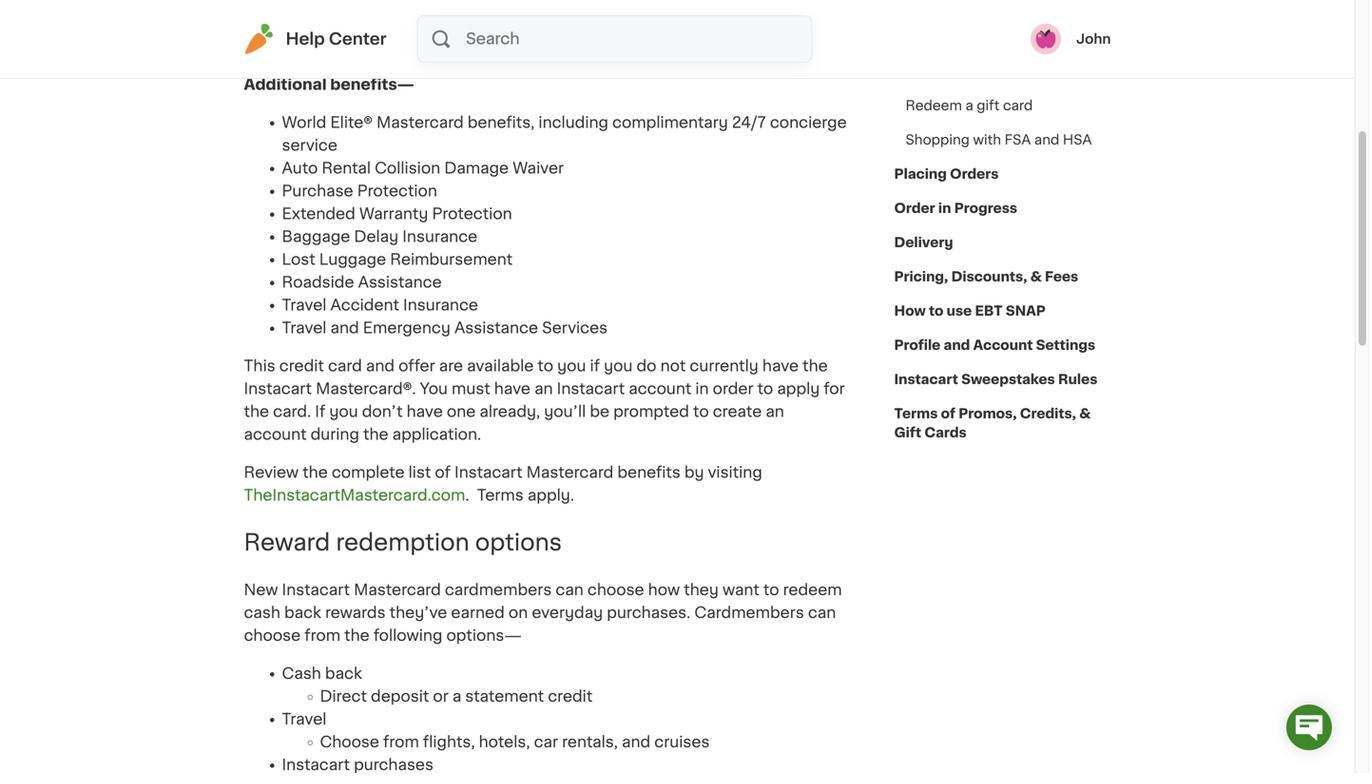 Task type: locate. For each thing, give the bounding box(es) containing it.
a right or in the left of the page
[[452, 689, 461, 704]]

and inside cash back direct deposit or a statement credit travel choose from flights, hotels, car rentals, and cruises instacart purchases
[[622, 735, 651, 750]]

gift up shopping with fsa and hsa
[[977, 99, 1000, 112]]

account up prompted
[[629, 381, 692, 396]]

an up you'll
[[534, 381, 553, 396]]

1 earning from the left
[[359, 39, 417, 54]]

instacart
[[894, 373, 958, 386], [244, 381, 312, 396], [557, 381, 625, 396], [455, 465, 523, 480], [282, 583, 350, 598], [282, 758, 350, 773]]

0 horizontal spatial credit
[[279, 358, 324, 374]]

an down the apply
[[766, 404, 784, 419]]

1 vertical spatial from
[[383, 735, 419, 750]]

0 vertical spatial have
[[762, 358, 799, 374]]

0 vertical spatial of
[[941, 407, 956, 420]]

the down rewards
[[344, 628, 370, 643]]

0 vertical spatial protection
[[357, 183, 437, 199]]

the down during
[[303, 465, 328, 480]]

luggage
[[319, 252, 386, 267]]

additional benefits—
[[244, 77, 414, 92]]

to
[[929, 304, 944, 318], [538, 358, 553, 374], [757, 381, 773, 396], [693, 404, 709, 419], [763, 583, 779, 598]]

& left fees
[[1030, 270, 1042, 283]]

have up already,
[[494, 381, 531, 396]]

protection down 'damage'
[[432, 206, 512, 221]]

to right want
[[763, 583, 779, 598]]

theinstacartmastercard.com link
[[244, 488, 465, 503]]

in left 'order'
[[695, 381, 709, 396]]

apply
[[777, 381, 820, 396]]

credits,
[[1020, 407, 1076, 420]]

account
[[629, 381, 692, 396], [244, 427, 307, 442]]

during
[[311, 427, 359, 442]]

assistance up "available"
[[454, 320, 538, 335]]

0 vertical spatial mastercard
[[377, 115, 464, 130]]

redeem a gift card
[[906, 99, 1033, 112]]

john link
[[1031, 24, 1111, 54]]

in right the order
[[938, 202, 951, 215]]

a down purchase a gift card
[[966, 99, 973, 112]]

snap
[[1006, 304, 1046, 318]]

0 vertical spatial choose
[[588, 583, 644, 598]]

all
[[410, 16, 427, 31]]

1 vertical spatial purchase
[[282, 183, 353, 199]]

purchase up "redeem"
[[906, 65, 968, 78]]

the inside new instacart mastercard cardmembers can choose how they want to redeem cash back rewards they've earned on everyday purchases. cardmembers can choose from the following options—
[[344, 628, 370, 643]]

to left use
[[929, 304, 944, 318]]

0 vertical spatial purchases
[[476, 16, 555, 31]]

if
[[590, 358, 600, 374]]

have up the apply
[[762, 358, 799, 374]]

card left john
[[1034, 30, 1064, 44]]

user avatar image
[[1031, 24, 1061, 54]]

1 vertical spatial with
[[973, 133, 1001, 146]]

0 vertical spatial in
[[938, 202, 951, 215]]

mastercard inside world elite® mastercard benefits, including complimentary 24/7 concierge service auto rental collision damage waiver purchase protection extended warranty protection baggage delay insurance lost luggage reimbursement roadside assistance travel accident insurance travel and emergency assistance services
[[377, 115, 464, 130]]

gift down problem with a gift card
[[983, 65, 1006, 78]]

ebt
[[975, 304, 1003, 318]]

instacart down the choose
[[282, 758, 350, 773]]

1 horizontal spatial account
[[629, 381, 692, 396]]

0 vertical spatial with
[[965, 30, 993, 44]]

0 horizontal spatial you
[[329, 404, 358, 419]]

one
[[447, 404, 476, 419]]

back left rewards
[[284, 605, 321, 621]]

1 vertical spatial have
[[494, 381, 531, 396]]

1 horizontal spatial from
[[383, 735, 419, 750]]

assistance
[[358, 275, 442, 290], [454, 320, 538, 335]]

1 vertical spatial assistance
[[454, 320, 538, 335]]

0 horizontal spatial purchases
[[354, 758, 434, 773]]

with for shopping
[[973, 133, 1001, 146]]

options
[[475, 531, 562, 554]]

choose down new
[[244, 628, 301, 643]]

insurance up 'emergency'
[[403, 297, 478, 313]]

purchases
[[476, 16, 555, 31], [354, 758, 434, 773]]

1 vertical spatial &
[[1079, 407, 1091, 420]]

and down the 'accident'
[[330, 320, 359, 335]]

to inside 'link'
[[929, 304, 944, 318]]

credit up the rentals,
[[548, 689, 593, 704]]

fees
[[1045, 270, 1079, 283]]

the up the apply
[[803, 358, 828, 374]]

rules
[[1058, 373, 1098, 386]]

cash inside new instacart mastercard cardmembers can choose how they want to redeem cash back rewards they've earned on everyday purchases. cardmembers can choose from the following options—
[[244, 605, 280, 621]]

1 horizontal spatial earning
[[450, 39, 507, 54]]

gift for redeem a gift card
[[977, 99, 1000, 112]]

0 horizontal spatial earning
[[359, 39, 417, 54]]

and up 'mastercard®.'
[[366, 358, 395, 374]]

1 vertical spatial back
[[284, 605, 321, 621]]

other
[[431, 16, 472, 31]]

shopping
[[906, 133, 970, 146]]

0 horizontal spatial an
[[534, 381, 553, 396]]

0 horizontal spatial assistance
[[358, 275, 442, 290]]

rental
[[322, 161, 371, 176]]

0 vertical spatial assistance
[[358, 275, 442, 290]]

& down rules
[[1079, 407, 1091, 420]]

order
[[894, 202, 935, 215]]

0 vertical spatial terms
[[894, 407, 938, 420]]

0 vertical spatial cash
[[306, 16, 342, 31]]

0 horizontal spatial can
[[556, 583, 584, 598]]

card down user avatar
[[1009, 65, 1039, 78]]

0 vertical spatial on
[[387, 16, 406, 31]]

available
[[467, 358, 534, 374]]

choose
[[588, 583, 644, 598], [244, 628, 301, 643]]

0 vertical spatial insurance
[[402, 229, 478, 244]]

choose up purchases.
[[588, 583, 644, 598]]

to right "available"
[[538, 358, 553, 374]]

of
[[941, 407, 956, 420], [435, 465, 451, 480]]

benefits—
[[330, 77, 414, 92]]

card up 'mastercard®.'
[[328, 358, 362, 374]]

1 horizontal spatial terms
[[894, 407, 938, 420]]

0 vertical spatial travel
[[282, 297, 327, 313]]

terms of promos, credits, & gift cards link
[[894, 397, 1111, 450]]

cash down new
[[244, 605, 280, 621]]

0 vertical spatial can
[[556, 583, 584, 598]]

1 horizontal spatial purchase
[[906, 65, 968, 78]]

how
[[894, 304, 926, 318]]

gift up purchase a gift card
[[1008, 30, 1031, 44]]

cardmembers
[[695, 605, 804, 621]]

back up the unlimited
[[346, 16, 383, 31]]

1 horizontal spatial &
[[1079, 407, 1091, 420]]

back up direct
[[325, 666, 362, 681]]

on down cardmembers
[[509, 605, 528, 621]]

from down rewards
[[305, 628, 340, 643]]

card up fsa
[[1003, 99, 1033, 112]]

card inside this credit card and offer are available to you if you do not currently have the instacart mastercard®. you must have an instacart account in order to apply for the card. if you don't have one already, you'll be prompted to create an account during the application.
[[328, 358, 362, 374]]

back inside new instacart mastercard cardmembers can choose how they want to redeem cash back rewards they've earned on everyday purchases. cardmembers can choose from the following options—
[[284, 605, 321, 621]]

center
[[329, 31, 387, 47]]

1 vertical spatial in
[[695, 381, 709, 396]]

travel inside cash back direct deposit or a statement credit travel choose from flights, hotels, car rentals, and cruises instacart purchases
[[282, 712, 327, 727]]

on inside 1% cash back on all other purchases unlimited earning (no earning caps)
[[387, 16, 406, 31]]

and right fsa
[[1034, 133, 1060, 146]]

waiver
[[513, 161, 564, 176]]

a up redeem a gift card 'link'
[[972, 65, 979, 78]]

2 travel from the top
[[282, 320, 327, 335]]

0 vertical spatial credit
[[279, 358, 324, 374]]

0 vertical spatial back
[[346, 16, 383, 31]]

1 horizontal spatial choose
[[588, 583, 644, 598]]

in
[[938, 202, 951, 215], [695, 381, 709, 396]]

mastercard inside new instacart mastercard cardmembers can choose how they want to redeem cash back rewards they've earned on everyday purchases. cardmembers can choose from the following options—
[[354, 583, 441, 598]]

2 vertical spatial mastercard
[[354, 583, 441, 598]]

1 horizontal spatial can
[[808, 605, 836, 621]]

card.
[[273, 404, 311, 419]]

don't
[[362, 404, 403, 419]]

2 vertical spatial have
[[407, 404, 443, 419]]

1 horizontal spatial purchases
[[476, 16, 555, 31]]

and inside this credit card and offer are available to you if you do not currently have the instacart mastercard®. you must have an instacart account in order to apply for the card. if you don't have one already, you'll be prompted to create an account during the application.
[[366, 358, 395, 374]]

2 vertical spatial back
[[325, 666, 362, 681]]

new
[[244, 583, 278, 598]]

world elite® mastercard benefits, including complimentary 24/7 concierge service auto rental collision damage waiver purchase protection extended warranty protection baggage delay insurance lost luggage reimbursement roadside assistance travel accident insurance travel and emergency assistance services
[[282, 115, 847, 335]]

1 horizontal spatial an
[[766, 404, 784, 419]]

cash up the unlimited
[[306, 16, 342, 31]]

accident
[[330, 297, 399, 313]]

purchases.
[[607, 605, 691, 621]]

cash inside 1% cash back on all other purchases unlimited earning (no earning caps)
[[306, 16, 342, 31]]

concierge
[[770, 115, 847, 130]]

services
[[542, 320, 608, 335]]

purchase a gift card
[[906, 65, 1039, 78]]

credit right this
[[279, 358, 324, 374]]

1 vertical spatial choose
[[244, 628, 301, 643]]

mastercard up apply.
[[526, 465, 614, 480]]

0 horizontal spatial on
[[387, 16, 406, 31]]

benefits
[[617, 465, 681, 480]]

can down redeem
[[808, 605, 836, 621]]

assistance up the 'accident'
[[358, 275, 442, 290]]

sweepstakes
[[962, 373, 1055, 386]]

1 horizontal spatial credit
[[548, 689, 593, 704]]

1 vertical spatial account
[[244, 427, 307, 442]]

instacart up rewards
[[282, 583, 350, 598]]

use
[[947, 304, 972, 318]]

order
[[713, 381, 754, 396]]

2 earning from the left
[[450, 39, 507, 54]]

cruises
[[654, 735, 710, 750]]

purchases up caps)
[[476, 16, 555, 31]]

1 vertical spatial terms
[[477, 488, 524, 503]]

0 horizontal spatial of
[[435, 465, 451, 480]]

you
[[420, 381, 448, 396]]

1 horizontal spatial on
[[509, 605, 528, 621]]

to inside new instacart mastercard cardmembers can choose how they want to redeem cash back rewards they've earned on everyday purchases. cardmembers can choose from the following options—
[[763, 583, 779, 598]]

and left cruises on the bottom of the page
[[622, 735, 651, 750]]

reimbursement
[[390, 252, 513, 267]]

purchases down the choose
[[354, 758, 434, 773]]

terms inside 'review the complete list of instacart mastercard benefits by visiting theinstacartmastercard.com .  terms apply.'
[[477, 488, 524, 503]]

purchase inside purchase a gift card link
[[906, 65, 968, 78]]

1 vertical spatial travel
[[282, 320, 327, 335]]

purchase inside world elite® mastercard benefits, including complimentary 24/7 concierge service auto rental collision damage waiver purchase protection extended warranty protection baggage delay insurance lost luggage reimbursement roadside assistance travel accident insurance travel and emergency assistance services
[[282, 183, 353, 199]]

0 horizontal spatial from
[[305, 628, 340, 643]]

rentals,
[[562, 735, 618, 750]]

mastercard for benefits,
[[377, 115, 464, 130]]

on inside new instacart mastercard cardmembers can choose how they want to redeem cash back rewards they've earned on everyday purchases. cardmembers can choose from the following options—
[[509, 605, 528, 621]]

2 horizontal spatial have
[[762, 358, 799, 374]]

1 vertical spatial an
[[766, 404, 784, 419]]

0 horizontal spatial in
[[695, 381, 709, 396]]

1 horizontal spatial cash
[[306, 16, 342, 31]]

earning
[[359, 39, 417, 54], [450, 39, 507, 54]]

instacart up card. at the left of the page
[[244, 381, 312, 396]]

with left fsa
[[973, 133, 1001, 146]]

0 horizontal spatial terms
[[477, 488, 524, 503]]

can up 'everyday'
[[556, 583, 584, 598]]

earning down other
[[450, 39, 507, 54]]

1 vertical spatial insurance
[[403, 297, 478, 313]]

credit inside cash back direct deposit or a statement credit travel choose from flights, hotels, car rentals, and cruises instacart purchases
[[548, 689, 593, 704]]

0 vertical spatial from
[[305, 628, 340, 643]]

1 horizontal spatial of
[[941, 407, 956, 420]]

of right list
[[435, 465, 451, 480]]

list
[[409, 465, 431, 480]]

1 vertical spatial credit
[[548, 689, 593, 704]]

0 horizontal spatial cash
[[244, 605, 280, 621]]

0 vertical spatial account
[[629, 381, 692, 396]]

from down the deposit
[[383, 735, 419, 750]]

account down card. at the left of the page
[[244, 427, 307, 442]]

1 vertical spatial purchases
[[354, 758, 434, 773]]

currently
[[690, 358, 759, 374]]

instacart inside cash back direct deposit or a statement credit travel choose from flights, hotels, car rentals, and cruises instacart purchases
[[282, 758, 350, 773]]

Search search field
[[464, 16, 812, 62]]

apply.
[[528, 488, 574, 503]]

1 vertical spatial mastercard
[[526, 465, 614, 480]]

have down you
[[407, 404, 443, 419]]

earning down all
[[359, 39, 417, 54]]

&
[[1030, 270, 1042, 283], [1079, 407, 1091, 420]]

extended
[[282, 206, 355, 221]]

this
[[244, 358, 275, 374]]

benefits,
[[468, 115, 535, 130]]

mastercard for cardmembers
[[354, 583, 441, 598]]

1 vertical spatial on
[[509, 605, 528, 621]]

warranty
[[359, 206, 428, 221]]

purchase up extended
[[282, 183, 353, 199]]

placing
[[894, 167, 947, 181]]

protection up warranty
[[357, 183, 437, 199]]

insurance up reimbursement
[[402, 229, 478, 244]]

they've
[[390, 605, 447, 621]]

0 horizontal spatial &
[[1030, 270, 1042, 283]]

a
[[997, 30, 1005, 44], [972, 65, 979, 78], [966, 99, 973, 112], [452, 689, 461, 704]]

0 vertical spatial &
[[1030, 270, 1042, 283]]

shopping with fsa and hsa link
[[894, 123, 1103, 157]]

terms left apply.
[[477, 488, 524, 503]]

terms up gift
[[894, 407, 938, 420]]

in inside this credit card and offer are available to you if you do not currently have the instacart mastercard®. you must have an instacart account in order to apply for the card. if you don't have one already, you'll be prompted to create an account during the application.
[[695, 381, 709, 396]]

1 vertical spatial gift
[[983, 65, 1006, 78]]

3 travel from the top
[[282, 712, 327, 727]]

1 vertical spatial of
[[435, 465, 451, 480]]

to left create
[[693, 404, 709, 419]]

0 vertical spatial purchase
[[906, 65, 968, 78]]

0 horizontal spatial have
[[407, 404, 443, 419]]

2 vertical spatial gift
[[977, 99, 1000, 112]]

back inside cash back direct deposit or a statement credit travel choose from flights, hotels, car rentals, and cruises instacart purchases
[[325, 666, 362, 681]]

want
[[723, 583, 760, 598]]

with up purchase a gift card link
[[965, 30, 993, 44]]

0 horizontal spatial purchase
[[282, 183, 353, 199]]

of up cards
[[941, 407, 956, 420]]

instacart down application.
[[455, 465, 523, 480]]

mastercard up collision
[[377, 115, 464, 130]]

from
[[305, 628, 340, 643], [383, 735, 419, 750]]

on left all
[[387, 16, 406, 31]]

0 vertical spatial an
[[534, 381, 553, 396]]

2 vertical spatial travel
[[282, 712, 327, 727]]

problem
[[906, 30, 962, 44]]

1 vertical spatial cash
[[244, 605, 280, 621]]

complimentary
[[612, 115, 728, 130]]

gift inside 'link'
[[977, 99, 1000, 112]]

mastercard up they've
[[354, 583, 441, 598]]



Task type: vqa. For each thing, say whether or not it's contained in the screenshot.
the Breakfast
no



Task type: describe. For each thing, give the bounding box(es) containing it.
options—
[[446, 628, 522, 643]]

redeem a gift card link
[[894, 88, 1044, 123]]

& inside pricing, discounts, & fees link
[[1030, 270, 1042, 283]]

the inside 'review the complete list of instacart mastercard benefits by visiting theinstacartmastercard.com .  terms apply.'
[[303, 465, 328, 480]]

a up purchase a gift card link
[[997, 30, 1005, 44]]

they
[[684, 583, 719, 598]]

this credit card and offer are available to you if you do not currently have the instacart mastercard®. you must have an instacart account in order to apply for the card. if you don't have one already, you'll be prompted to create an account during the application.
[[244, 358, 845, 442]]

order in progress link
[[894, 191, 1018, 225]]

how to use ebt snap
[[894, 304, 1046, 318]]

a inside 'link'
[[966, 99, 973, 112]]

caps)
[[511, 39, 554, 54]]

0 horizontal spatial account
[[244, 427, 307, 442]]

mastercard inside 'review the complete list of instacart mastercard benefits by visiting theinstacartmastercard.com .  terms apply.'
[[526, 465, 614, 480]]

help
[[286, 31, 325, 47]]

credit inside this credit card and offer are available to you if you do not currently have the instacart mastercard®. you must have an instacart account in order to apply for the card. if you don't have one already, you'll be prompted to create an account during the application.
[[279, 358, 324, 374]]

the left card. at the left of the page
[[244, 404, 269, 419]]

profile
[[894, 339, 941, 352]]

new instacart mastercard cardmembers can choose how they want to redeem cash back rewards they've earned on everyday purchases. cardmembers can choose from the following options—
[[244, 583, 842, 643]]

delivery
[[894, 236, 953, 249]]

following
[[374, 628, 443, 643]]

how to use ebt snap link
[[894, 294, 1046, 328]]

hotels,
[[479, 735, 530, 750]]

instacart down if
[[557, 381, 625, 396]]

lost
[[282, 252, 315, 267]]

choose
[[320, 735, 379, 750]]

instacart inside 'review the complete list of instacart mastercard benefits by visiting theinstacartmastercard.com .  terms apply.'
[[455, 465, 523, 480]]

cards
[[925, 426, 967, 439]]

0 horizontal spatial choose
[[244, 628, 301, 643]]

to right 'order'
[[757, 381, 773, 396]]

world
[[282, 115, 326, 130]]

offer
[[399, 358, 435, 374]]

including
[[539, 115, 609, 130]]

redemption
[[336, 531, 469, 554]]

of inside 'terms of promos, credits, & gift cards'
[[941, 407, 956, 420]]

0 vertical spatial gift
[[1008, 30, 1031, 44]]

card inside purchase a gift card link
[[1009, 65, 1039, 78]]

delivery link
[[894, 225, 953, 260]]

auto
[[282, 161, 318, 176]]

you'll
[[544, 404, 586, 419]]

cash
[[282, 666, 321, 681]]

1%
[[282, 16, 302, 31]]

unlimited
[[282, 39, 355, 54]]

hsa
[[1063, 133, 1092, 146]]

1 horizontal spatial you
[[557, 358, 586, 374]]

terms inside 'terms of promos, credits, & gift cards'
[[894, 407, 938, 420]]

& inside 'terms of promos, credits, & gift cards'
[[1079, 407, 1091, 420]]

help center
[[286, 31, 387, 47]]

from inside new instacart mastercard cardmembers can choose how they want to redeem cash back rewards they've earned on everyday purchases. cardmembers can choose from the following options—
[[305, 628, 340, 643]]

instacart down 'profile'
[[894, 373, 958, 386]]

discounts,
[[951, 270, 1027, 283]]

roadside
[[282, 275, 354, 290]]

create
[[713, 404, 762, 419]]

profile and account settings
[[894, 339, 1096, 352]]

1 vertical spatial can
[[808, 605, 836, 621]]

or
[[433, 689, 449, 704]]

earned
[[451, 605, 505, 621]]

if
[[315, 404, 325, 419]]

shopping with fsa and hsa
[[906, 133, 1092, 146]]

card inside redeem a gift card 'link'
[[1003, 99, 1033, 112]]

review the complete list of instacart mastercard benefits by visiting theinstacartmastercard.com .  terms apply.
[[244, 465, 762, 503]]

complete
[[332, 465, 405, 480]]

1 horizontal spatial assistance
[[454, 320, 538, 335]]

1 vertical spatial protection
[[432, 206, 512, 221]]

1% cash back on all other purchases unlimited earning (no earning caps)
[[282, 16, 555, 54]]

john
[[1076, 32, 1111, 46]]

a inside cash back direct deposit or a statement credit travel choose from flights, hotels, car rentals, and cruises instacart purchases
[[452, 689, 461, 704]]

with for problem
[[965, 30, 993, 44]]

instacart sweepstakes rules link
[[894, 362, 1098, 397]]

purchases inside cash back direct deposit or a statement credit travel choose from flights, hotels, car rentals, and cruises instacart purchases
[[354, 758, 434, 773]]

card inside problem with a gift card link
[[1034, 30, 1064, 44]]

fsa
[[1005, 133, 1031, 146]]

gift for purchase a gift card
[[983, 65, 1006, 78]]

of inside 'review the complete list of instacart mastercard benefits by visiting theinstacartmastercard.com .  terms apply.'
[[435, 465, 451, 480]]

flights,
[[423, 735, 475, 750]]

account
[[973, 339, 1033, 352]]

theinstacartmastercard.com
[[244, 488, 465, 503]]

for
[[824, 381, 845, 396]]

direct
[[320, 689, 367, 704]]

2 horizontal spatial you
[[604, 358, 633, 374]]

redeem
[[906, 99, 962, 112]]

1 horizontal spatial have
[[494, 381, 531, 396]]

instacart sweepstakes rules
[[894, 373, 1098, 386]]

baggage
[[282, 229, 350, 244]]

orders
[[950, 167, 999, 181]]

reward redemption options
[[244, 531, 562, 554]]

additional
[[244, 77, 327, 92]]

collision
[[375, 161, 440, 176]]

deposit
[[371, 689, 429, 704]]

not
[[660, 358, 686, 374]]

and inside world elite® mastercard benefits, including complimentary 24/7 concierge service auto rental collision damage waiver purchase protection extended warranty protection baggage delay insurance lost luggage reimbursement roadside assistance travel accident insurance travel and emergency assistance services
[[330, 320, 359, 335]]

placing orders link
[[894, 157, 999, 191]]

how
[[648, 583, 680, 598]]

problem with a gift card
[[906, 30, 1064, 44]]

instacart image
[[244, 24, 274, 54]]

application.
[[392, 427, 481, 442]]

the down don't
[[363, 427, 389, 442]]

and down use
[[944, 339, 970, 352]]

purchases inside 1% cash back on all other purchases unlimited earning (no earning caps)
[[476, 16, 555, 31]]

promos,
[[959, 407, 1017, 420]]

service
[[282, 138, 337, 153]]

settings
[[1036, 339, 1096, 352]]

be
[[590, 404, 610, 419]]

back inside 1% cash back on all other purchases unlimited earning (no earning caps)
[[346, 16, 383, 31]]

cash back direct deposit or a statement credit travel choose from flights, hotels, car rentals, and cruises instacart purchases
[[282, 666, 710, 773]]

1 horizontal spatial in
[[938, 202, 951, 215]]

already,
[[480, 404, 540, 419]]

instacart inside new instacart mastercard cardmembers can choose how they want to redeem cash back rewards they've earned on everyday purchases. cardmembers can choose from the following options—
[[282, 583, 350, 598]]

1 travel from the top
[[282, 297, 327, 313]]

problem with a gift card link
[[894, 20, 1075, 54]]

car
[[534, 735, 558, 750]]

from inside cash back direct deposit or a statement credit travel choose from flights, hotels, car rentals, and cruises instacart purchases
[[383, 735, 419, 750]]

redeem
[[783, 583, 842, 598]]

damage
[[444, 161, 509, 176]]

mastercard®.
[[316, 381, 416, 396]]

pricing, discounts, & fees
[[894, 270, 1079, 283]]

progress
[[954, 202, 1018, 215]]



